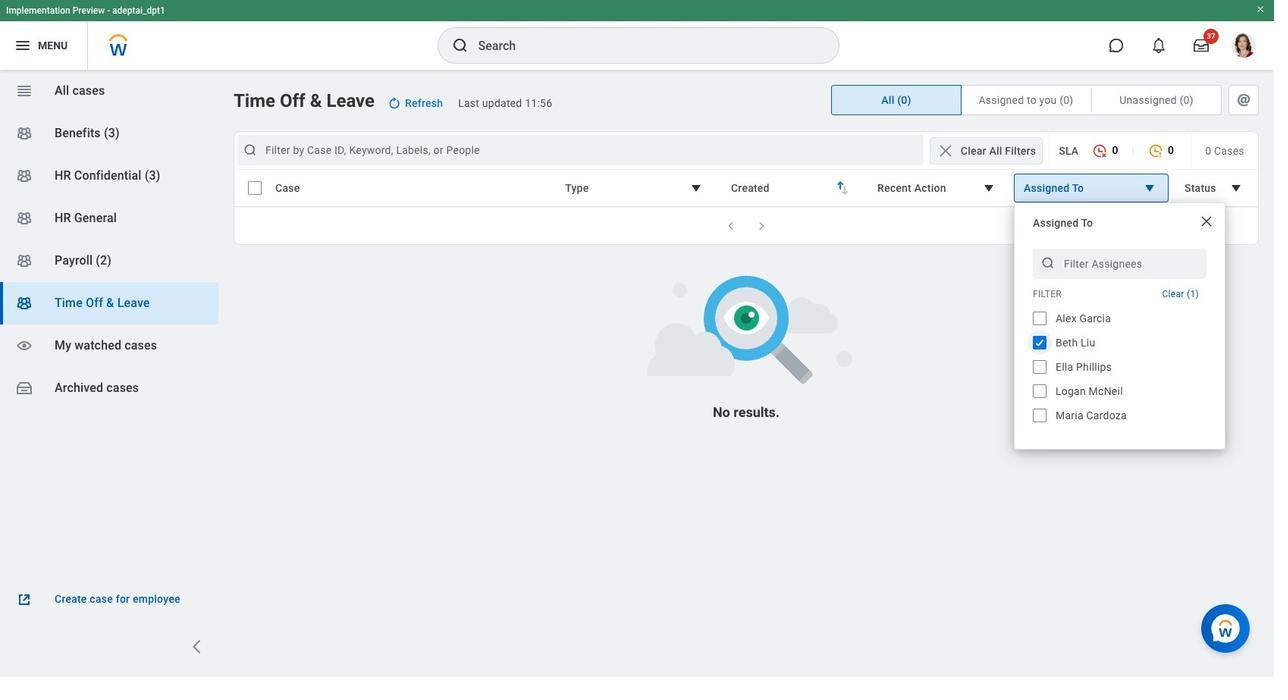 Task type: locate. For each thing, give the bounding box(es) containing it.
2 hr from the top
[[55, 211, 71, 225]]

0 left cases
[[1205, 144, 1211, 157]]

0 vertical spatial to
[[1072, 182, 1084, 194]]

list
[[0, 70, 218, 410], [1033, 309, 1207, 425]]

0 vertical spatial search image
[[451, 36, 469, 55]]

search image inside menu banner
[[451, 36, 469, 55]]

(3) right confidential
[[145, 168, 160, 183]]

clock x image
[[1092, 143, 1108, 159]]

2 caret down image from the left
[[1227, 179, 1245, 197]]

caret down image inside assigned to button
[[1141, 179, 1159, 197]]

0 vertical spatial off
[[280, 90, 305, 111]]

caret down image down clock exclamation image
[[1141, 179, 1159, 197]]

benefits
[[55, 126, 101, 140]]

1 hr from the top
[[55, 168, 71, 183]]

0 horizontal spatial (3)
[[104, 126, 120, 140]]

Filter Assignees text field
[[1033, 249, 1207, 279]]

off
[[280, 90, 305, 111], [86, 296, 103, 310]]

all inside button
[[881, 94, 894, 106]]

clock exclamation image
[[1148, 143, 1163, 159]]

cases right watched at the left
[[125, 338, 157, 353]]

0 horizontal spatial list
[[0, 70, 218, 410]]

0 vertical spatial hr
[[55, 168, 71, 183]]

contact card matrix manager image inside hr confidential (3) link
[[15, 167, 33, 185]]

2 0 from the left
[[1168, 144, 1174, 156]]

0 vertical spatial contact card matrix manager image
[[15, 124, 33, 143]]

caret down image inside recent action button
[[980, 179, 998, 197]]

1 vertical spatial assigned
[[1024, 182, 1070, 194]]

contact card matrix manager image inside hr general link
[[15, 209, 33, 228]]

assigned to you (0)
[[979, 94, 1073, 106]]

assigned down sla
[[1024, 182, 1070, 194]]

0 horizontal spatial search image
[[243, 143, 258, 158]]

0 vertical spatial (3)
[[104, 126, 120, 140]]

created
[[731, 182, 770, 194]]

assigned left to
[[979, 94, 1024, 106]]

filters
[[1005, 144, 1036, 157]]

implementation
[[6, 5, 70, 16]]

caret down image
[[980, 179, 998, 197], [1227, 179, 1245, 197]]

1 horizontal spatial caret down image
[[1141, 179, 1159, 197]]

0 horizontal spatial all
[[55, 83, 69, 98]]

cases for all cases
[[72, 83, 105, 98]]

tab list containing all (0)
[[831, 85, 1259, 115]]

1 horizontal spatial all
[[881, 94, 894, 106]]

1 horizontal spatial (3)
[[145, 168, 160, 183]]

(0)
[[897, 94, 911, 106], [1060, 94, 1073, 106], [1180, 94, 1193, 106]]

(1)
[[1187, 289, 1199, 299]]

inbox image
[[15, 379, 33, 397]]

1 vertical spatial hr
[[55, 211, 71, 225]]

assigned inside button
[[1024, 182, 1070, 194]]

search image
[[1040, 256, 1056, 271]]

x image
[[936, 141, 955, 160], [1199, 214, 1214, 229]]

1 vertical spatial &
[[106, 296, 114, 310]]

1 (0) from the left
[[897, 94, 911, 106]]

justify image
[[14, 36, 32, 55]]

alex
[[1056, 312, 1077, 325]]

0
[[1112, 144, 1118, 156], [1168, 144, 1174, 156], [1205, 144, 1211, 157]]

1 vertical spatial leave
[[117, 296, 150, 310]]

benefits (3)
[[55, 126, 120, 140]]

contact card matrix manager image inside payroll (2) link
[[15, 252, 33, 270]]

payroll (2)
[[55, 253, 112, 268]]

chevron right image
[[188, 638, 206, 656]]

clear left filters
[[961, 144, 986, 157]]

confidential
[[74, 168, 142, 183]]

2 horizontal spatial 0
[[1205, 144, 1211, 157]]

garcia
[[1080, 312, 1111, 325]]

1 caret down image from the left
[[687, 179, 705, 197]]

time off & leave
[[234, 90, 375, 111], [55, 296, 150, 310]]

2 horizontal spatial all
[[989, 144, 1002, 157]]

1 horizontal spatial caret down image
[[1227, 179, 1245, 197]]

1 vertical spatial contact card matrix manager image
[[15, 252, 33, 270]]

0 vertical spatial cases
[[72, 83, 105, 98]]

clear all filters
[[961, 144, 1036, 157]]

(2)
[[96, 253, 112, 268]]

tab list
[[831, 85, 1259, 115]]

leave down payroll (2) link
[[117, 296, 150, 310]]

recent action
[[877, 182, 946, 194]]

contact card matrix manager image inside time off & leave link
[[15, 294, 33, 312]]

search image inside filter by case id, keyword, labels, or people. type label: to find cases with specific labels applied "element"
[[243, 143, 258, 158]]

create case for employee
[[55, 593, 180, 605]]

2 0 button from the left
[[1141, 136, 1182, 165]]

to down assigned to button
[[1081, 217, 1093, 229]]

assigned
[[979, 94, 1024, 106], [1024, 182, 1070, 194], [1033, 217, 1079, 229]]

0 horizontal spatial &
[[106, 296, 114, 310]]

0 button left "|"
[[1085, 136, 1126, 165]]

2 contact card matrix manager image from the top
[[15, 252, 33, 270]]

3 (0) from the left
[[1180, 94, 1193, 106]]

0 horizontal spatial x image
[[936, 141, 955, 160]]

menu
[[38, 39, 68, 51]]

leave left reset icon
[[326, 90, 375, 111]]

liu
[[1081, 337, 1095, 349]]

all inside button
[[989, 144, 1002, 157]]

1 vertical spatial off
[[86, 296, 103, 310]]

filter by case id, keyword, labels, or people. type label: to find cases with specific labels applied element
[[237, 135, 924, 165]]

watched
[[75, 338, 121, 353]]

0 right clock x icon at top
[[1112, 144, 1118, 156]]

1 horizontal spatial x image
[[1199, 214, 1214, 229]]

0 horizontal spatial caret down image
[[687, 179, 705, 197]]

2 (0) from the left
[[1060, 94, 1073, 106]]

0 vertical spatial contact card matrix manager image
[[15, 167, 33, 185]]

status
[[1185, 182, 1216, 194]]

list containing alex garcia
[[1033, 309, 1207, 425]]

assigned to down sla
[[1024, 182, 1084, 194]]

to down sla
[[1072, 182, 1084, 194]]

contact card matrix manager image for hr confidential (3)
[[15, 167, 33, 185]]

2 horizontal spatial (0)
[[1180, 94, 1193, 106]]

1 horizontal spatial (0)
[[1060, 94, 1073, 106]]

0 horizontal spatial (0)
[[897, 94, 911, 106]]

0 horizontal spatial 0
[[1112, 144, 1118, 156]]

clear (1)
[[1162, 289, 1199, 299]]

assigned to dialog
[[1014, 202, 1226, 450]]

assigned to you (0) button
[[962, 86, 1091, 115]]

time
[[234, 90, 275, 111], [55, 296, 83, 310]]

search image
[[451, 36, 469, 55], [243, 143, 258, 158]]

0 right clock exclamation image
[[1168, 144, 1174, 156]]

1 horizontal spatial 0
[[1168, 144, 1174, 156]]

1 horizontal spatial &
[[310, 90, 322, 111]]

clear left the (1) at top right
[[1162, 289, 1184, 299]]

action
[[914, 182, 946, 194]]

assigned up search image
[[1033, 217, 1079, 229]]

0 cases
[[1205, 144, 1244, 157]]

caret down image left the created
[[687, 179, 705, 197]]

0 vertical spatial assigned
[[979, 94, 1024, 106]]

x image down status
[[1199, 214, 1214, 229]]

hr
[[55, 168, 71, 183], [55, 211, 71, 225]]

0 for clock exclamation image
[[1168, 144, 1174, 156]]

employee
[[133, 593, 180, 605]]

caret down image inside status 'button'
[[1227, 179, 1245, 197]]

all
[[55, 83, 69, 98], [881, 94, 894, 106], [989, 144, 1002, 157]]

Filter by Case ID, Keyword, Labels, or People text field
[[265, 143, 900, 158]]

leave
[[326, 90, 375, 111], [117, 296, 150, 310]]

hr down "benefits"
[[55, 168, 71, 183]]

caret down image for assigned to
[[1141, 179, 1159, 197]]

2 caret down image from the left
[[1141, 179, 1159, 197]]

0 vertical spatial assigned to
[[1024, 182, 1084, 194]]

caret down image
[[687, 179, 705, 197], [1141, 179, 1159, 197]]

1 0 from the left
[[1112, 144, 1118, 156]]

0 vertical spatial time off & leave
[[234, 90, 375, 111]]

contact card matrix manager image inside benefits (3) 'link'
[[15, 124, 33, 143]]

cardoza
[[1086, 410, 1127, 422]]

0 horizontal spatial clear
[[961, 144, 986, 157]]

reset image
[[387, 96, 402, 111]]

0 button
[[1085, 136, 1126, 165], [1141, 136, 1182, 165]]

archived
[[55, 381, 103, 395]]

1 contact card matrix manager image from the top
[[15, 124, 33, 143]]

x image up recent action button
[[936, 141, 955, 160]]

2 vertical spatial contact card matrix manager image
[[15, 294, 33, 312]]

0 horizontal spatial leave
[[117, 296, 150, 310]]

my watched cases
[[55, 338, 157, 353]]

3 contact card matrix manager image from the top
[[15, 294, 33, 312]]

0 vertical spatial clear
[[961, 144, 986, 157]]

1 vertical spatial search image
[[243, 143, 258, 158]]

visible image
[[15, 337, 33, 355]]

cases
[[1214, 144, 1244, 157]]

caret down image for recent action
[[980, 179, 998, 197]]

0 horizontal spatial 0 button
[[1085, 136, 1126, 165]]

contact card matrix manager image left hr general
[[15, 209, 33, 228]]

1 vertical spatial contact card matrix manager image
[[15, 209, 33, 228]]

clear
[[961, 144, 986, 157], [1162, 289, 1184, 299]]

1 vertical spatial assigned to
[[1033, 217, 1093, 229]]

mcneil
[[1089, 385, 1123, 397]]

my
[[55, 338, 71, 353]]

1 contact card matrix manager image from the top
[[15, 167, 33, 185]]

benefits (3) link
[[0, 112, 218, 155]]

refresh
[[405, 97, 443, 109]]

0 horizontal spatial off
[[86, 296, 103, 310]]

ella
[[1056, 361, 1073, 373]]

clear inside button
[[961, 144, 986, 157]]

caret down image right status
[[1227, 179, 1245, 197]]

(3) inside 'link'
[[104, 126, 120, 140]]

1 horizontal spatial clear
[[1162, 289, 1184, 299]]

0 horizontal spatial caret down image
[[980, 179, 998, 197]]

payroll (2) link
[[0, 240, 218, 282]]

(0) inside "button"
[[1060, 94, 1073, 106]]

contact card matrix manager image
[[15, 124, 33, 143], [15, 209, 33, 228]]

2 vertical spatial cases
[[106, 381, 139, 395]]

1 vertical spatial clear
[[1162, 289, 1184, 299]]

2 contact card matrix manager image from the top
[[15, 209, 33, 228]]

2 vertical spatial assigned
[[1033, 217, 1079, 229]]

clear all filters button
[[930, 137, 1043, 164]]

1 horizontal spatial list
[[1033, 309, 1207, 425]]

1 caret down image from the left
[[980, 179, 998, 197]]

(0) inside button
[[1180, 94, 1193, 106]]

1 horizontal spatial search image
[[451, 36, 469, 55]]

1 horizontal spatial leave
[[326, 90, 375, 111]]

clear inside button
[[1162, 289, 1184, 299]]

(0) inside button
[[897, 94, 911, 106]]

0 button right "|"
[[1141, 136, 1182, 165]]

cases up benefits (3)
[[72, 83, 105, 98]]

contact card matrix manager image down the "grid view" icon
[[15, 124, 33, 143]]

recent action button
[[868, 174, 1008, 202]]

assigned to up search image
[[1033, 217, 1093, 229]]

1 vertical spatial to
[[1081, 217, 1093, 229]]

caret down image inside type button
[[687, 179, 705, 197]]

caret down image for status
[[1227, 179, 1245, 197]]

to
[[1027, 94, 1037, 106]]

notifications large image
[[1151, 38, 1166, 53]]

0 vertical spatial time
[[234, 90, 275, 111]]

0 vertical spatial x image
[[936, 141, 955, 160]]

0 horizontal spatial time off & leave
[[55, 296, 150, 310]]

1 vertical spatial time
[[55, 296, 83, 310]]

&
[[310, 90, 322, 111], [106, 296, 114, 310]]

caret down image down clear all filters button on the top of the page
[[980, 179, 998, 197]]

contact card matrix manager image for time off & leave
[[15, 294, 33, 312]]

1 horizontal spatial 0 button
[[1141, 136, 1182, 165]]

last
[[458, 97, 479, 109]]

hr left the "general" at the left top of the page
[[55, 211, 71, 225]]

cases
[[72, 83, 105, 98], [125, 338, 157, 353], [106, 381, 139, 395]]

(3) right "benefits"
[[104, 126, 120, 140]]

to
[[1072, 182, 1084, 194], [1081, 217, 1093, 229]]

cases right "archived"
[[106, 381, 139, 395]]

-
[[107, 5, 110, 16]]

assigned to button
[[1014, 174, 1169, 202]]

contact card matrix manager image
[[15, 167, 33, 185], [15, 252, 33, 270], [15, 294, 33, 312]]



Task type: describe. For each thing, give the bounding box(es) containing it.
hr confidential (3)
[[55, 168, 160, 183]]

|
[[1132, 144, 1135, 157]]

0 for clock x icon at top
[[1112, 144, 1118, 156]]

chevron right small image
[[754, 218, 769, 234]]

ella phillips
[[1056, 361, 1112, 373]]

search image for search workday search box
[[451, 36, 469, 55]]

to inside dialog
[[1081, 217, 1093, 229]]

sla
[[1059, 144, 1079, 157]]

menu banner
[[0, 0, 1274, 70]]

case
[[90, 593, 113, 605]]

maria
[[1056, 410, 1084, 422]]

11:56
[[525, 97, 552, 109]]

at tag mention image
[[1235, 91, 1253, 109]]

close environment banner image
[[1256, 5, 1265, 14]]

inbox large image
[[1194, 38, 1209, 53]]

hr general
[[55, 211, 117, 225]]

assigned to inside assigned to button
[[1024, 182, 1084, 194]]

list containing all cases
[[0, 70, 218, 410]]

case
[[275, 182, 300, 194]]

results.
[[734, 404, 780, 420]]

type button
[[555, 174, 715, 202]]

hr for hr confidential (3)
[[55, 168, 71, 183]]

archived cases
[[55, 381, 139, 395]]

for
[[116, 593, 130, 605]]

filter
[[1033, 289, 1062, 300]]

hr confidential (3) link
[[0, 155, 218, 197]]

(0) for unassigned (0)
[[1180, 94, 1193, 106]]

clear for clear all filters
[[961, 144, 986, 157]]

create
[[55, 593, 87, 605]]

to inside button
[[1072, 182, 1084, 194]]

type
[[565, 182, 589, 194]]

beth liu
[[1056, 337, 1095, 349]]

profile logan mcneil image
[[1232, 33, 1256, 61]]

beth
[[1056, 337, 1078, 349]]

(0) for all (0)
[[897, 94, 911, 106]]

create case for employee link
[[15, 591, 203, 609]]

x image inside clear all filters button
[[936, 141, 955, 160]]

unassigned (0) button
[[1092, 86, 1221, 115]]

sort down image
[[836, 181, 854, 199]]

all (0) tab panel
[[234, 131, 1259, 245]]

alex garcia
[[1056, 312, 1111, 325]]

assigned inside dialog
[[1033, 217, 1079, 229]]

logan mcneil
[[1056, 385, 1123, 397]]

my watched cases link
[[0, 325, 218, 367]]

0 vertical spatial leave
[[326, 90, 375, 111]]

hr general link
[[0, 197, 218, 240]]

all for all cases
[[55, 83, 69, 98]]

maria cardoza
[[1056, 410, 1127, 422]]

0 vertical spatial &
[[310, 90, 322, 111]]

all cases link
[[0, 70, 218, 112]]

contact card matrix manager image for hr general
[[15, 209, 33, 228]]

assigned inside "button"
[[979, 94, 1024, 106]]

37
[[1207, 32, 1215, 40]]

3 0 from the left
[[1205, 144, 1211, 157]]

no
[[713, 404, 730, 420]]

clear (1) button
[[1155, 284, 1207, 304]]

unassigned (0)
[[1120, 94, 1193, 106]]

cases for archived cases
[[106, 381, 139, 395]]

phillips
[[1076, 361, 1112, 373]]

search image for filter by case id, keyword, labels, or people "text field"
[[243, 143, 258, 158]]

unassigned
[[1120, 94, 1177, 106]]

contact card matrix manager image for benefits (3)
[[15, 124, 33, 143]]

recent
[[877, 182, 912, 194]]

you
[[1039, 94, 1057, 106]]

list inside assigned to dialog
[[1033, 309, 1207, 425]]

updated
[[482, 97, 522, 109]]

0 horizontal spatial time
[[55, 296, 83, 310]]

payroll
[[55, 253, 93, 268]]

37 button
[[1185, 29, 1219, 62]]

refresh button
[[381, 91, 452, 115]]

1 horizontal spatial time
[[234, 90, 275, 111]]

Search Workday  search field
[[478, 29, 807, 62]]

hr for hr general
[[55, 211, 71, 225]]

grid view image
[[15, 82, 33, 100]]

& inside list
[[106, 296, 114, 310]]

logan
[[1056, 385, 1086, 397]]

implementation preview -   adeptai_dpt1
[[6, 5, 165, 16]]

1 vertical spatial (3)
[[145, 168, 160, 183]]

created button
[[721, 174, 862, 202]]

preview
[[73, 5, 105, 16]]

clear for clear (1)
[[1162, 289, 1184, 299]]

1 vertical spatial cases
[[125, 338, 157, 353]]

no results.
[[713, 404, 780, 420]]

all for all (0)
[[881, 94, 894, 106]]

archived cases link
[[0, 367, 218, 410]]

assigned to inside assigned to dialog
[[1033, 217, 1093, 229]]

status button
[[1175, 174, 1255, 202]]

all (0)
[[881, 94, 911, 106]]

chevron left small image
[[723, 218, 739, 234]]

last updated 11:56
[[458, 97, 552, 109]]

contact card matrix manager image for payroll (2)
[[15, 252, 33, 270]]

1 horizontal spatial off
[[280, 90, 305, 111]]

sort up image
[[831, 177, 849, 195]]

adeptai_dpt1
[[112, 5, 165, 16]]

time off & leave link
[[0, 282, 218, 325]]

menu button
[[0, 21, 87, 70]]

general
[[74, 211, 117, 225]]

caret down image for type
[[687, 179, 705, 197]]

1 vertical spatial x image
[[1199, 214, 1214, 229]]

1 horizontal spatial time off & leave
[[234, 90, 375, 111]]

all (0) button
[[832, 86, 961, 115]]

ext link image
[[15, 591, 33, 609]]

1 vertical spatial time off & leave
[[55, 296, 150, 310]]

1 0 button from the left
[[1085, 136, 1126, 165]]

all cases
[[55, 83, 105, 98]]



Task type: vqa. For each thing, say whether or not it's contained in the screenshot.
Total
no



